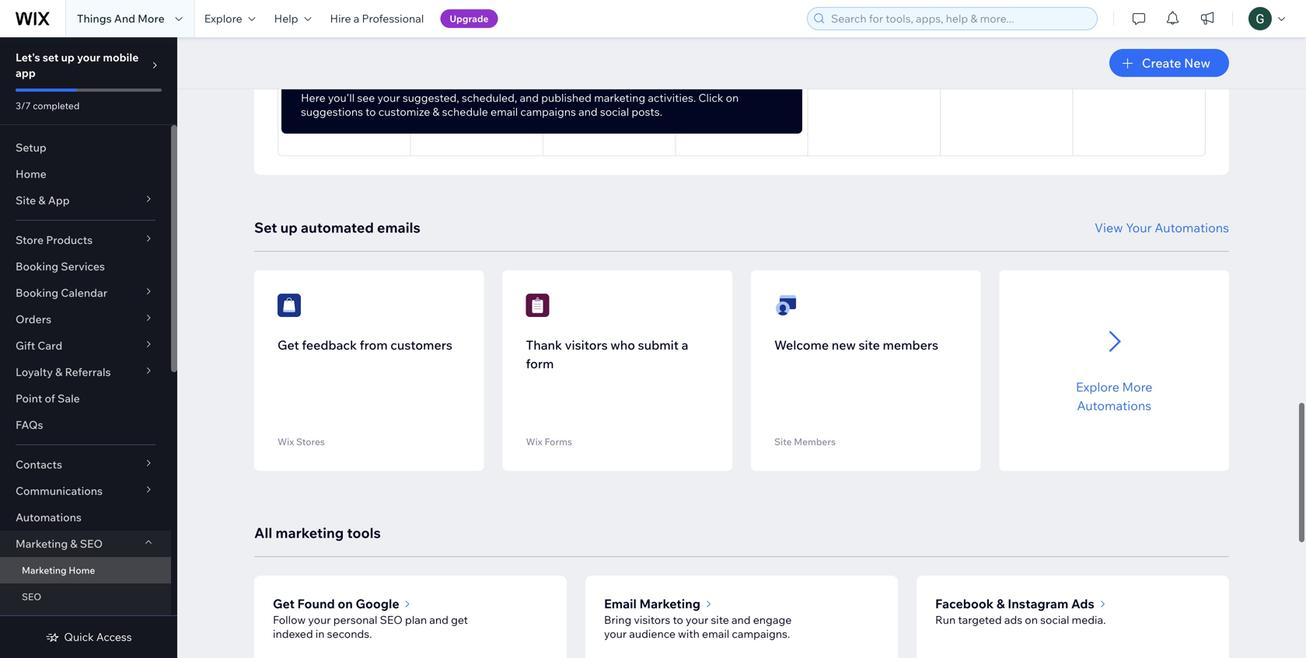 Task type: locate. For each thing, give the bounding box(es) containing it.
1 set up automation button from the left
[[278, 420, 461, 448]]

thank
[[526, 337, 562, 353]]

automation for customers
[[356, 426, 425, 442]]

site inside popup button
[[16, 194, 36, 207]]

upgrade
[[450, 13, 489, 24]]

0 vertical spatial on
[[726, 91, 739, 105]]

set for thank visitors who submit a form
[[562, 426, 582, 442]]

automations for your
[[1155, 220, 1229, 236]]

1 vertical spatial site
[[775, 436, 792, 448]]

social down instagram
[[1041, 614, 1070, 627]]

marketing inside popup button
[[16, 537, 68, 551]]

hire a professional
[[330, 12, 424, 25]]

0 horizontal spatial automation
[[356, 426, 425, 442]]

set for get feedback from customers
[[313, 426, 333, 442]]

visitors up audience
[[634, 614, 671, 627]]

your inside follow your personal seo plan and get indexed in seconds.
[[308, 614, 331, 627]]

home
[[16, 167, 46, 181], [69, 565, 95, 577]]

here
[[301, 91, 326, 105]]

1 vertical spatial get
[[273, 596, 295, 612]]

personal
[[333, 614, 377, 627]]

2 category image from the left
[[526, 294, 549, 317]]

up for feedback
[[336, 426, 353, 442]]

& down suggested,
[[433, 105, 440, 119]]

1 horizontal spatial set up automation
[[562, 426, 674, 442]]

0 horizontal spatial visitors
[[565, 337, 608, 353]]

0 horizontal spatial to
[[366, 105, 376, 119]]

home up the seo link in the left of the page
[[69, 565, 95, 577]]

automations inside 'explore more automations'
[[1077, 398, 1152, 414]]

0 horizontal spatial email
[[491, 105, 518, 119]]

mobile
[[103, 51, 139, 64]]

get left feedback at the bottom left of page
[[278, 337, 299, 353]]

set up automation button for who
[[526, 420, 709, 448]]

1 up from the left
[[336, 426, 353, 442]]

0 horizontal spatial site
[[16, 194, 36, 207]]

1 vertical spatial home
[[69, 565, 95, 577]]

visitors for thank
[[565, 337, 608, 353]]

your
[[77, 51, 101, 64], [378, 91, 400, 105], [308, 614, 331, 627], [686, 614, 709, 627], [604, 628, 627, 641]]

new
[[832, 337, 856, 353]]

1 horizontal spatial wix
[[526, 436, 543, 448]]

set for welcome new site members
[[810, 426, 830, 442]]

things and more
[[77, 12, 165, 25]]

1 horizontal spatial automations
[[1077, 398, 1152, 414]]

3 set up automation button from the left
[[775, 420, 958, 448]]

email right with
[[702, 628, 730, 641]]

visitors left who
[[565, 337, 608, 353]]

0 horizontal spatial explore
[[204, 12, 242, 25]]

email inside bring visitors to your site and engage your audience with email campaigns.
[[702, 628, 730, 641]]

site right new
[[859, 337, 880, 353]]

2 horizontal spatial automation
[[853, 426, 922, 442]]

1 vertical spatial marketing
[[22, 565, 67, 577]]

2 automation from the left
[[604, 426, 674, 442]]

0 horizontal spatial home
[[16, 167, 46, 181]]

gift card
[[16, 339, 62, 353]]

orders button
[[0, 306, 171, 333]]

1 vertical spatial a
[[682, 337, 688, 353]]

click
[[699, 91, 724, 105]]

customize
[[378, 105, 430, 119]]

on down instagram
[[1025, 614, 1038, 627]]

a right submit
[[682, 337, 688, 353]]

quick
[[64, 631, 94, 644]]

1 horizontal spatial to
[[673, 614, 683, 627]]

&
[[433, 105, 440, 119], [38, 194, 46, 207], [55, 365, 62, 379], [70, 537, 77, 551], [997, 596, 1005, 612]]

marketing inside here you'll see your suggested, scheduled, and published marketing activities. click on suggestions to customize & schedule email campaigns and social posts.
[[594, 91, 646, 105]]

0 vertical spatial visitors
[[565, 337, 608, 353]]

1 automation from the left
[[356, 426, 425, 442]]

1 vertical spatial booking
[[16, 286, 58, 300]]

0 horizontal spatial a
[[354, 12, 360, 25]]

up for visitors
[[585, 426, 602, 442]]

and up campaigns
[[520, 91, 539, 105]]

up right set
[[61, 51, 75, 64]]

set up automation for site
[[810, 426, 922, 442]]

1 horizontal spatial social
[[1041, 614, 1070, 627]]

site left engage
[[711, 614, 729, 627]]

& inside dropdown button
[[55, 365, 62, 379]]

to inside bring visitors to your site and engage your audience with email campaigns.
[[673, 614, 683, 627]]

store products
[[16, 233, 93, 247]]

1 vertical spatial to
[[673, 614, 683, 627]]

0 horizontal spatial up
[[336, 426, 353, 442]]

engage
[[753, 614, 792, 627]]

products
[[46, 233, 93, 247]]

2 horizontal spatial seo
[[380, 614, 403, 627]]

gift
[[16, 339, 35, 353]]

point
[[16, 392, 42, 406]]

2 wix from the left
[[526, 436, 543, 448]]

schedule
[[442, 105, 488, 119]]

email
[[491, 105, 518, 119], [702, 628, 730, 641]]

and up campaigns.
[[732, 614, 751, 627]]

1 horizontal spatial site
[[775, 436, 792, 448]]

site for site & app
[[16, 194, 36, 207]]

1 vertical spatial more
[[1122, 379, 1153, 395]]

social left 'posts.'
[[600, 105, 629, 119]]

suggested,
[[403, 91, 459, 105]]

1 vertical spatial marketing
[[276, 525, 344, 542]]

email marketing
[[604, 596, 701, 612]]

marketing right all
[[276, 525, 344, 542]]

1 vertical spatial email
[[702, 628, 730, 641]]

1 horizontal spatial automation
[[604, 426, 674, 442]]

your for let's
[[77, 51, 101, 64]]

2 horizontal spatial automations
[[1155, 220, 1229, 236]]

marketing down marketing & seo
[[22, 565, 67, 577]]

social
[[600, 105, 629, 119], [1041, 614, 1070, 627]]

0 horizontal spatial seo
[[22, 591, 41, 603]]

0 vertical spatial up
[[61, 51, 75, 64]]

and
[[114, 12, 135, 25]]

a right hire
[[354, 12, 360, 25]]

your inside let's set up your mobile app
[[77, 51, 101, 64]]

and inside follow your personal seo plan and get indexed in seconds.
[[429, 614, 449, 627]]

booking down store
[[16, 260, 58, 273]]

1 vertical spatial site
[[711, 614, 729, 627]]

a inside thank visitors who submit a form
[[682, 337, 688, 353]]

1 vertical spatial explore
[[1076, 379, 1120, 395]]

explore
[[204, 12, 242, 25], [1076, 379, 1120, 395]]

loyalty & referrals button
[[0, 359, 171, 386]]

2 vertical spatial automations
[[16, 511, 82, 525]]

explore for explore
[[204, 12, 242, 25]]

0 vertical spatial explore
[[204, 12, 242, 25]]

up left "automated"
[[280, 219, 298, 236]]

1 vertical spatial visitors
[[634, 614, 671, 627]]

hire a professional link
[[321, 0, 433, 37]]

0 vertical spatial get
[[278, 337, 299, 353]]

1 horizontal spatial on
[[726, 91, 739, 105]]

category image for thank
[[526, 294, 549, 317]]

0 horizontal spatial set up automation button
[[278, 420, 461, 448]]

0 vertical spatial automations
[[1155, 220, 1229, 236]]

seo down automations link
[[80, 537, 103, 551]]

gift card button
[[0, 333, 171, 359]]

on right click
[[726, 91, 739, 105]]

on
[[726, 91, 739, 105], [338, 596, 353, 612], [1025, 614, 1038, 627]]

set up automation
[[313, 426, 425, 442], [562, 426, 674, 442], [810, 426, 922, 442]]

get found on google
[[273, 596, 399, 612]]

visitors inside bring visitors to your site and engage your audience with email campaigns.
[[634, 614, 671, 627]]

your inside here you'll see your suggested, scheduled, and published marketing activities. click on suggestions to customize & schedule email campaigns and social posts.
[[378, 91, 400, 105]]

3 set up automation from the left
[[810, 426, 922, 442]]

& down automations link
[[70, 537, 77, 551]]

& left 'app'
[[38, 194, 46, 207]]

0 horizontal spatial set up automation
[[313, 426, 425, 442]]

visitors inside thank visitors who submit a form
[[565, 337, 608, 353]]

indexed
[[273, 628, 313, 641]]

0 vertical spatial social
[[600, 105, 629, 119]]

bring
[[604, 614, 632, 627]]

& right loyalty
[[55, 365, 62, 379]]

wix left forms
[[526, 436, 543, 448]]

0 vertical spatial email
[[491, 105, 518, 119]]

2 horizontal spatial set up automation button
[[775, 420, 958, 448]]

seo down marketing home
[[22, 591, 41, 603]]

marketing up audience
[[640, 596, 701, 612]]

create
[[1142, 55, 1182, 71]]

1 horizontal spatial seo
[[80, 537, 103, 551]]

view
[[1095, 220, 1123, 236]]

google
[[356, 596, 399, 612]]

site
[[16, 194, 36, 207], [775, 436, 792, 448]]

suggestions
[[301, 105, 363, 119]]

3 up from the left
[[833, 426, 850, 442]]

help
[[274, 12, 298, 25]]

sidebar element
[[0, 37, 177, 659]]

0 vertical spatial a
[[354, 12, 360, 25]]

booking services link
[[0, 254, 171, 280]]

and down published
[[579, 105, 598, 119]]

3/7
[[16, 100, 31, 112]]

more
[[138, 12, 165, 25], [1122, 379, 1153, 395]]

booking up orders
[[16, 286, 58, 300]]

1 vertical spatial on
[[338, 596, 353, 612]]

wix for thank visitors who submit a form
[[526, 436, 543, 448]]

0 vertical spatial marketing
[[16, 537, 68, 551]]

of
[[45, 392, 55, 406]]

1 horizontal spatial more
[[1122, 379, 1153, 395]]

2 set up automation from the left
[[562, 426, 674, 442]]

0 horizontal spatial up
[[61, 51, 75, 64]]

store
[[16, 233, 44, 247]]

and inside bring visitors to your site and engage your audience with email campaigns.
[[732, 614, 751, 627]]

2 vertical spatial seo
[[380, 614, 403, 627]]

marketing up marketing home
[[16, 537, 68, 551]]

to
[[366, 105, 376, 119], [673, 614, 683, 627]]

email down scheduled,
[[491, 105, 518, 119]]

1 booking from the top
[[16, 260, 58, 273]]

on inside here you'll see your suggested, scheduled, and published marketing activities. click on suggestions to customize & schedule email campaigns and social posts.
[[726, 91, 739, 105]]

set
[[254, 219, 277, 236], [313, 426, 333, 442], [562, 426, 582, 442], [810, 426, 830, 442]]

2 horizontal spatial up
[[833, 426, 850, 442]]

bring visitors to your site and engage your audience with email campaigns.
[[604, 614, 792, 641]]

your up customize
[[378, 91, 400, 105]]

1 horizontal spatial email
[[702, 628, 730, 641]]

create new button
[[1110, 49, 1229, 77]]

2 vertical spatial marketing
[[640, 596, 701, 612]]

0 horizontal spatial social
[[600, 105, 629, 119]]

members
[[794, 436, 836, 448]]

3/7 completed
[[16, 100, 80, 112]]

booking inside dropdown button
[[16, 286, 58, 300]]

marketing
[[16, 537, 68, 551], [22, 565, 67, 577], [640, 596, 701, 612]]

2 horizontal spatial set up automation
[[810, 426, 922, 442]]

your up with
[[686, 614, 709, 627]]

1 horizontal spatial set up automation button
[[526, 420, 709, 448]]

site left 'app'
[[16, 194, 36, 207]]

and
[[520, 91, 539, 105], [579, 105, 598, 119], [429, 614, 449, 627], [732, 614, 751, 627]]

1 vertical spatial social
[[1041, 614, 1070, 627]]

seo down google
[[380, 614, 403, 627]]

seo inside marketing & seo popup button
[[80, 537, 103, 551]]

and left get
[[429, 614, 449, 627]]

2 set up automation button from the left
[[526, 420, 709, 448]]

& up ads
[[997, 596, 1005, 612]]

explore inside 'explore more automations'
[[1076, 379, 1120, 395]]

faqs
[[16, 418, 43, 432]]

0 horizontal spatial automations
[[16, 511, 82, 525]]

site for site members
[[775, 436, 792, 448]]

media.
[[1072, 614, 1106, 627]]

get up follow
[[273, 596, 295, 612]]

app
[[16, 66, 36, 80]]

home down setup
[[16, 167, 46, 181]]

1 horizontal spatial up
[[280, 219, 298, 236]]

2 vertical spatial on
[[1025, 614, 1038, 627]]

0 horizontal spatial more
[[138, 12, 165, 25]]

0 horizontal spatial site
[[711, 614, 729, 627]]

1 set up automation from the left
[[313, 426, 425, 442]]

0 horizontal spatial category image
[[278, 294, 301, 317]]

to down the see
[[366, 105, 376, 119]]

3 automation from the left
[[853, 426, 922, 442]]

card
[[38, 339, 62, 353]]

1 horizontal spatial explore
[[1076, 379, 1120, 395]]

1 vertical spatial up
[[280, 219, 298, 236]]

your up in
[[308, 614, 331, 627]]

to up with
[[673, 614, 683, 627]]

0 horizontal spatial marketing
[[276, 525, 344, 542]]

automation for submit
[[604, 426, 674, 442]]

set up automation button
[[278, 420, 461, 448], [526, 420, 709, 448], [775, 420, 958, 448]]

0 vertical spatial marketing
[[594, 91, 646, 105]]

wix
[[278, 436, 294, 448], [526, 436, 543, 448]]

0 horizontal spatial on
[[338, 596, 353, 612]]

2 booking from the top
[[16, 286, 58, 300]]

your left mobile
[[77, 51, 101, 64]]

marketing up 'posts.'
[[594, 91, 646, 105]]

1 horizontal spatial a
[[682, 337, 688, 353]]

& inside here you'll see your suggested, scheduled, and published marketing activities. click on suggestions to customize & schedule email campaigns and social posts.
[[433, 105, 440, 119]]

loyalty & referrals
[[16, 365, 111, 379]]

1 horizontal spatial home
[[69, 565, 95, 577]]

1 horizontal spatial up
[[585, 426, 602, 442]]

1 horizontal spatial site
[[859, 337, 880, 353]]

1 horizontal spatial visitors
[[634, 614, 671, 627]]

1 horizontal spatial category image
[[526, 294, 549, 317]]

0 vertical spatial seo
[[80, 537, 103, 551]]

posts.
[[632, 105, 663, 119]]

services
[[61, 260, 105, 273]]

1 wix from the left
[[278, 436, 294, 448]]

2 up from the left
[[585, 426, 602, 442]]

0 horizontal spatial wix
[[278, 436, 294, 448]]

booking services
[[16, 260, 105, 273]]

wix left stores
[[278, 436, 294, 448]]

automation for members
[[853, 426, 922, 442]]

facebook & instagram ads
[[935, 596, 1095, 612]]

site left "members"
[[775, 436, 792, 448]]

get for get feedback from customers
[[278, 337, 299, 353]]

0 vertical spatial site
[[16, 194, 36, 207]]

1 vertical spatial automations
[[1077, 398, 1152, 414]]

welcome new site members
[[775, 337, 939, 353]]

1 category image from the left
[[278, 294, 301, 317]]

0 vertical spatial booking
[[16, 260, 58, 273]]

loyalty
[[16, 365, 53, 379]]

your
[[1126, 220, 1152, 236]]

0 vertical spatial to
[[366, 105, 376, 119]]

up for new
[[833, 426, 850, 442]]

calendar
[[61, 286, 107, 300]]

1 horizontal spatial marketing
[[594, 91, 646, 105]]

on up personal
[[338, 596, 353, 612]]

members
[[883, 337, 939, 353]]

category image
[[278, 294, 301, 317], [526, 294, 549, 317]]



Task type: describe. For each thing, give the bounding box(es) containing it.
booking for booking calendar
[[16, 286, 58, 300]]

visitors for bring
[[634, 614, 671, 627]]

stores
[[296, 436, 325, 448]]

store products button
[[0, 227, 171, 254]]

feedback
[[302, 337, 357, 353]]

plan
[[405, 614, 427, 627]]

& for marketing & seo
[[70, 537, 77, 551]]

upgrade button
[[440, 9, 498, 28]]

booking for booking services
[[16, 260, 58, 273]]

view your automations
[[1095, 220, 1229, 236]]

set up automation button for from
[[278, 420, 461, 448]]

run targeted ads on social media.
[[935, 614, 1106, 627]]

marketing for marketing & seo
[[16, 537, 68, 551]]

site & app
[[16, 194, 70, 207]]

seo link
[[0, 584, 171, 610]]

setup link
[[0, 135, 171, 161]]

app
[[48, 194, 70, 207]]

& for facebook & instagram ads
[[997, 596, 1005, 612]]

automations inside sidebar "element"
[[16, 511, 82, 525]]

automations for more
[[1077, 398, 1152, 414]]

all marketing tools
[[254, 525, 381, 542]]

follow your personal seo plan and get indexed in seconds.
[[273, 614, 468, 641]]

audience
[[629, 628, 676, 641]]

instagram
[[1008, 596, 1069, 612]]

contacts
[[16, 458, 62, 472]]

found
[[297, 596, 335, 612]]

emails
[[377, 219, 421, 236]]

set up automated emails
[[254, 219, 421, 236]]

wix forms
[[526, 436, 572, 448]]

a inside hire a professional link
[[354, 12, 360, 25]]

1 vertical spatial seo
[[22, 591, 41, 603]]

let's set up your mobile app
[[16, 51, 139, 80]]

submit
[[638, 337, 679, 353]]

2 horizontal spatial on
[[1025, 614, 1038, 627]]

access
[[96, 631, 132, 644]]

marketing home
[[22, 565, 95, 577]]

0 vertical spatial site
[[859, 337, 880, 353]]

run
[[935, 614, 956, 627]]

marketing & seo
[[16, 537, 103, 551]]

campaigns
[[521, 105, 576, 119]]

seo inside follow your personal seo plan and get indexed in seconds.
[[380, 614, 403, 627]]

marketing home link
[[0, 558, 171, 584]]

wix for get feedback from customers
[[278, 436, 294, 448]]

help button
[[265, 0, 321, 37]]

you'll
[[328, 91, 355, 105]]

email inside here you'll see your suggested, scheduled, and published marketing activities. click on suggestions to customize & schedule email campaigns and social posts.
[[491, 105, 518, 119]]

welcome
[[775, 337, 829, 353]]

from
[[360, 337, 388, 353]]

referrals
[[65, 365, 111, 379]]

Search for tools, apps, help & more... field
[[827, 8, 1093, 30]]

new
[[1184, 55, 1211, 71]]

professional
[[362, 12, 424, 25]]

ads
[[1005, 614, 1023, 627]]

all
[[254, 525, 272, 542]]

& for site & app
[[38, 194, 46, 207]]

point of sale link
[[0, 386, 171, 412]]

ads
[[1071, 596, 1095, 612]]

set
[[43, 51, 59, 64]]

things
[[77, 12, 112, 25]]

create new
[[1142, 55, 1211, 71]]

category image for get
[[278, 294, 301, 317]]

booking calendar
[[16, 286, 107, 300]]

set up automation for from
[[313, 426, 425, 442]]

published
[[541, 91, 592, 105]]

booking calendar button
[[0, 280, 171, 306]]

orders
[[16, 313, 51, 326]]

forms
[[545, 436, 572, 448]]

0 vertical spatial home
[[16, 167, 46, 181]]

explore for explore more automations
[[1076, 379, 1120, 395]]

let's
[[16, 51, 40, 64]]

targeted
[[958, 614, 1002, 627]]

customers
[[391, 337, 453, 353]]

automations link
[[0, 505, 171, 531]]

social inside here you'll see your suggested, scheduled, and published marketing activities. click on suggestions to customize & schedule email campaigns and social posts.
[[600, 105, 629, 119]]

site inside bring visitors to your site and engage your audience with email campaigns.
[[711, 614, 729, 627]]

your for bring
[[686, 614, 709, 627]]

to inside here you'll see your suggested, scheduled, and published marketing activities. click on suggestions to customize & schedule email campaigns and social posts.
[[366, 105, 376, 119]]

marketing for marketing home
[[22, 565, 67, 577]]

in
[[316, 628, 325, 641]]

automated
[[301, 219, 374, 236]]

site & app button
[[0, 187, 171, 214]]

point of sale
[[16, 392, 80, 406]]

email
[[604, 596, 637, 612]]

communications
[[16, 484, 103, 498]]

who
[[611, 337, 635, 353]]

your for here
[[378, 91, 400, 105]]

home link
[[0, 161, 171, 187]]

marketing & seo button
[[0, 531, 171, 558]]

set up automation for who
[[562, 426, 674, 442]]

contacts button
[[0, 452, 171, 478]]

quick access button
[[45, 631, 132, 645]]

& for loyalty & referrals
[[55, 365, 62, 379]]

set up automation button for site
[[775, 420, 958, 448]]

0 vertical spatial more
[[138, 12, 165, 25]]

scheduled,
[[462, 91, 517, 105]]

form
[[526, 356, 554, 372]]

completed
[[33, 100, 80, 112]]

get feedback from customers
[[278, 337, 453, 353]]

get for get found on google
[[273, 596, 295, 612]]

site members
[[775, 436, 836, 448]]

explore more automations
[[1076, 379, 1153, 414]]

more inside 'explore more automations'
[[1122, 379, 1153, 395]]

thank visitors who submit a form
[[526, 337, 688, 372]]

your down bring
[[604, 628, 627, 641]]

see
[[357, 91, 375, 105]]

up inside let's set up your mobile app
[[61, 51, 75, 64]]



Task type: vqa. For each thing, say whether or not it's contained in the screenshot.


